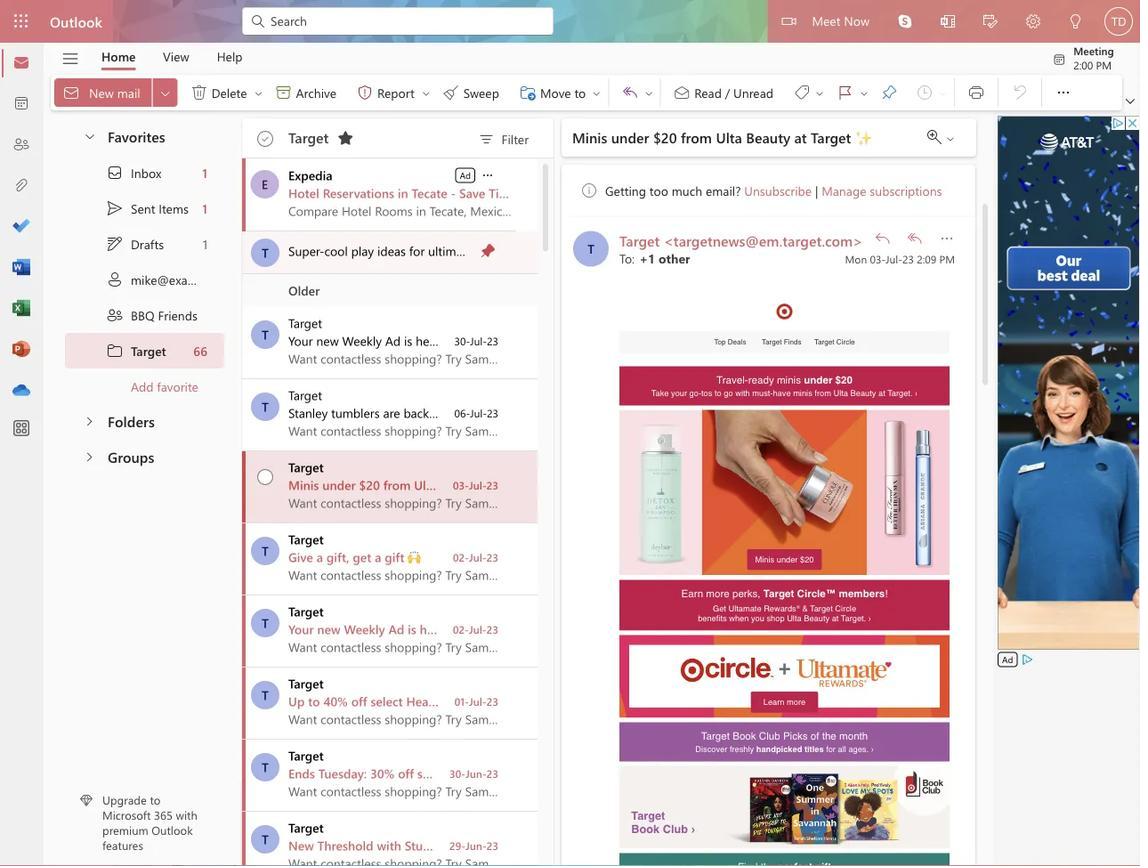 Task type: vqa. For each thing, say whether or not it's contained in the screenshot.
off
yes



Task type: describe. For each thing, give the bounding box(es) containing it.
 button for favorites
[[74, 119, 104, 152]]

favorites
[[108, 126, 165, 145]]

 tree item
[[65, 226, 224, 262]]

outlook inside upgrade to microsoft 365 with premium outlook features
[[152, 823, 193, 838]]


[[1126, 97, 1135, 106]]

threshold
[[318, 837, 374, 854]]

06-
[[455, 406, 470, 420]]

23 inside email message element
[[903, 252, 914, 266]]

target image for up to 40% off select hearth & hand with magnolia.
[[251, 681, 280, 710]]

select a conversation checkbox for super-cool play ideas for ultimate summer fun 😎
[[246, 232, 289, 267]]

29-jun-23
[[450, 839, 499, 853]]

t inside popup button
[[588, 240, 595, 256]]

is for studio
[[488, 837, 496, 854]]

t for ends tuesday: 30% off select summer style for the family.
[[262, 759, 269, 776]]

 inside  delete 
[[253, 88, 264, 99]]

ad down 'older' heading
[[385, 333, 401, 349]]

at inside the travel-ready minis under $20 take your go-tos to go with must-have minis from ulta beauty at target. ›
[[879, 388, 886, 397]]

to inside the message list list box
[[308, 693, 320, 710]]

 sent items
[[106, 199, 189, 217]]

book for target book club ›
[[632, 823, 660, 836]]

 new mail
[[62, 84, 140, 102]]

help
[[217, 48, 243, 65]]

40%
[[324, 693, 348, 710]]

1 a from the left
[[317, 549, 323, 565]]

1 horizontal spatial ✨
[[856, 127, 870, 146]]

Search field
[[269, 11, 543, 30]]

✨ inside the message list list box
[[536, 477, 549, 493]]

older heading
[[242, 274, 538, 307]]

target book club picks of the month discover freshly handpicked titles for all ages. ›
[[696, 730, 874, 754]]

365
[[154, 807, 173, 823]]

get
[[713, 604, 727, 613]]

too
[[650, 181, 669, 198]]


[[1053, 53, 1067, 67]]

mail image
[[12, 54, 30, 72]]

off for 40%
[[352, 693, 367, 710]]


[[968, 84, 986, 102]]

freshly
[[730, 744, 754, 754]]

23 for give a gift, get a gift 🙌
[[487, 550, 499, 565]]

with left studio
[[377, 837, 402, 854]]

4  button from the left
[[642, 78, 657, 107]]

new threshold with studio mcgee is here!
[[289, 837, 528, 854]]

23 for your new weekly ad is here.
[[487, 334, 499, 348]]

target. inside earn more perks, target circle™ members ! get ultamate rewards ® & target circle benefits when you shop ulta beauty at target. ›
[[841, 613, 867, 622]]

cool
[[325, 243, 348, 259]]


[[275, 84, 293, 102]]

0 vertical spatial summer
[[477, 243, 522, 259]]

0 vertical spatial minis under $20 from ulta beauty at target ✨
[[573, 127, 870, 146]]

word image
[[12, 259, 30, 277]]

target inside target book club picks of the month discover freshly handpicked titles for all ages. ›
[[701, 730, 730, 742]]

 tree item
[[65, 155, 224, 191]]

hotel reservations in tecate - save time, book it all here
[[289, 185, 612, 201]]

at inside the message list list box
[[483, 477, 494, 493]]

 inside  
[[859, 88, 870, 99]]

t for stanley tumblers are back 🚨
[[262, 398, 269, 415]]

1 for 
[[202, 200, 207, 217]]

23 for minis under $20 from ulta beauty at target ✨
[[487, 478, 499, 492]]

new inside  new mail
[[89, 84, 114, 100]]

minis under $20 link
[[620, 410, 950, 575]]

to: +1 other
[[620, 250, 691, 266]]

e
[[262, 176, 268, 192]]

t button
[[573, 231, 609, 266]]

report
[[378, 84, 415, 100]]

under down " "
[[612, 127, 650, 146]]

 button
[[872, 78, 907, 107]]

give
[[289, 549, 313, 565]]

 button for 
[[419, 78, 433, 107]]

perks,
[[733, 588, 761, 600]]

save
[[459, 185, 486, 201]]

1 horizontal spatial minis
[[573, 127, 608, 146]]

premium features image
[[80, 795, 93, 807]]

home
[[102, 48, 136, 65]]

23 for up to 40% off select hearth & hand with magnolia.
[[487, 695, 499, 709]]

 tree item
[[65, 333, 224, 369]]

jul- inside email message element
[[886, 252, 903, 266]]

message list section
[[242, 114, 612, 866]]

ages.
[[849, 744, 869, 754]]

family.
[[574, 765, 611, 782]]

beauty inside earn more perks, target circle™ members ! get ultamate rewards ® & target circle benefits when you shop ulta beauty at target. ›
[[804, 613, 830, 622]]

1 vertical spatial summer
[[453, 765, 499, 782]]

tab list inside application
[[88, 43, 256, 70]]

30-jul-23
[[455, 334, 499, 348]]

03- inside email message element
[[870, 252, 886, 266]]

add favorite tree item
[[65, 369, 224, 404]]

ends tuesday: 30% off select summer style for the family.
[[289, 765, 611, 782]]

 inside favorites tree item
[[83, 129, 97, 143]]

<targetnews@em.target.com>
[[664, 231, 863, 250]]

from inside the message list list box
[[384, 477, 411, 493]]

 for right the  popup button
[[1055, 84, 1073, 102]]

 sweep
[[442, 84, 499, 102]]

target 
[[289, 128, 355, 147]]

give a gift, get a gift 🙌
[[289, 549, 421, 565]]

 button
[[53, 44, 88, 74]]

your inside 'target your new weekly ad is here. 02-jul-23'
[[289, 621, 314, 638]]

other
[[659, 250, 691, 266]]

0 vertical spatial circle
[[837, 338, 855, 346]]

 button for 
[[252, 78, 266, 107]]

learn more link
[[620, 635, 950, 717]]

0 vertical spatial is
[[404, 333, 413, 349]]

folders
[[108, 411, 155, 430]]

$20 inside the travel-ready minis under $20 take your go-tos to go with must-have minis from ulta beauty at target. ›
[[836, 374, 853, 386]]

the inside list box
[[552, 765, 570, 782]]

here!
[[500, 837, 528, 854]]

book inside the message list list box
[[523, 185, 552, 201]]

select a conversation checkbox for give a gift, get a gift 🙌
[[246, 524, 289, 565]]

target inside target book club ›
[[632, 809, 666, 822]]


[[106, 199, 124, 217]]

minis inside email message element
[[756, 554, 775, 564]]

to do image
[[12, 218, 30, 236]]

target inside 'target your new weekly ad is here. 02-jul-23'
[[289, 603, 324, 620]]

learn more
[[764, 697, 806, 707]]

2 horizontal spatial  button
[[1046, 75, 1082, 110]]

 button for groups
[[73, 440, 106, 473]]

is for weekly
[[408, 621, 417, 638]]

travel-ready minis under $20 take your go-tos to go with must-have minis from ulta beauty at target. ›
[[652, 374, 918, 397]]

expedia
[[289, 167, 333, 183]]

circle inside earn more perks, target circle™ members ! get ultamate rewards ® & target circle benefits when you shop ulta beauty at target. ›
[[836, 604, 857, 613]]

under inside the message list list box
[[323, 477, 356, 493]]

new inside the message list list box
[[289, 837, 314, 854]]

to inside upgrade to microsoft 365 with premium outlook features
[[150, 792, 161, 808]]

$20 inside the message list list box
[[359, 477, 380, 493]]

groups tree item
[[65, 440, 224, 476]]

the inside target book club picks of the month discover freshly handpicked titles for all ages. ›
[[823, 730, 837, 742]]

|
[[816, 181, 819, 198]]

😎
[[546, 243, 559, 259]]

super-
[[289, 243, 325, 259]]

minis under $20 from ulta beauty at target ✨ inside the message list list box
[[289, 477, 549, 493]]

at inside earn more perks, target circle™ members ! get ultamate rewards ® & target circle benefits when you shop ulta beauty at target. ›
[[832, 613, 839, 622]]

30-jun-23
[[450, 767, 499, 781]]

drafts
[[131, 236, 164, 252]]

onedrive image
[[12, 382, 30, 400]]

 button for 
[[153, 78, 178, 107]]

jul- inside 'target your new weekly ad is here. 02-jul-23'
[[469, 622, 487, 637]]

month
[[840, 730, 868, 742]]

powerpoint image
[[12, 341, 30, 359]]

magnolia.
[[523, 693, 579, 710]]

your new weekly ad is here.
[[289, 333, 443, 349]]

Select all messages checkbox
[[253, 126, 278, 151]]

0 horizontal spatial  button
[[613, 78, 642, 107]]

0 vertical spatial for
[[409, 243, 425, 259]]

 for  
[[622, 84, 640, 102]]

favorites tree
[[65, 112, 242, 404]]

ulta inside the travel-ready minis under $20 take your go-tos to go with must-have minis from ulta beauty at target. ›
[[834, 388, 849, 397]]

› inside the travel-ready minis under $20 take your go-tos to go with must-have minis from ulta beauty at target. ›
[[915, 388, 918, 397]]

beauty down unread
[[747, 127, 791, 146]]

jul- for minis under $20 from ulta beauty at target ✨
[[469, 478, 487, 492]]

 button
[[1123, 93, 1139, 110]]

to inside the travel-ready minis under $20 take your go-tos to go with must-have minis from ulta beauty at target. ›
[[715, 388, 722, 397]]

top deals target finds target circle
[[715, 338, 855, 346]]

more for learn
[[787, 697, 806, 707]]

time,
[[489, 185, 520, 201]]

1 for 
[[203, 236, 207, 252]]

30- for summer
[[450, 767, 466, 781]]

ad left set your advertising preferences image
[[1003, 654, 1014, 666]]

when
[[729, 613, 749, 622]]

ulta down  read / unread
[[716, 127, 743, 146]]

 tree item
[[65, 262, 242, 297]]

23 for stanley tumblers are back 🚨
[[487, 406, 499, 420]]

message list list box
[[242, 159, 612, 866]]


[[442, 84, 460, 102]]

23 for new threshold with studio mcgee is here!
[[487, 839, 499, 853]]

target book club ›
[[632, 809, 695, 836]]


[[874, 229, 892, 247]]

weekly inside 'target your new weekly ad is here. 02-jul-23'
[[344, 621, 385, 638]]

add favorite
[[131, 378, 198, 395]]

t for new threshold with studio mcgee is here!
[[262, 831, 269, 848]]


[[106, 271, 124, 289]]

30%
[[371, 765, 395, 782]]

jul- for give a gift, get a gift 🙌
[[469, 550, 487, 565]]

have
[[773, 388, 791, 397]]

jul- for stanley tumblers are back 🚨
[[470, 406, 487, 420]]

hand
[[461, 693, 492, 710]]

target your new weekly ad is here. 02-jul-23
[[289, 603, 499, 638]]

jul- for up to 40% off select hearth & hand with magnolia.
[[469, 695, 487, 709]]

folders tree item
[[65, 404, 224, 440]]

Select a conversation checkbox
[[246, 451, 289, 490]]

select a conversation checkbox for new threshold with studio mcgee is here!
[[246, 812, 289, 854]]


[[479, 242, 497, 260]]

mon
[[846, 252, 867, 266]]

 button
[[332, 124, 360, 152]]

2 a from the left
[[375, 549, 381, 565]]

delete
[[212, 84, 247, 100]]

30- for here.
[[455, 334, 470, 348]]


[[1027, 14, 1041, 28]]

getting
[[606, 181, 646, 198]]

target inside target 
[[289, 128, 329, 147]]

target circle link
[[815, 338, 855, 346]]

club for target book club ›
[[663, 823, 688, 836]]

0 vertical spatial weekly
[[342, 333, 382, 349]]

deals
[[728, 338, 747, 346]]

2:09
[[917, 252, 937, 266]]

 button inside 'tags' group
[[858, 78, 872, 107]]

here
[[586, 185, 612, 201]]

minis inside the message list list box
[[289, 477, 319, 493]]

1 horizontal spatial for
[[532, 765, 548, 782]]

 button inside the message list list box
[[480, 166, 496, 183]]

1 vertical spatial minis
[[794, 388, 813, 397]]

ultimate
[[428, 243, 473, 259]]

0 vertical spatial minis
[[777, 374, 801, 386]]

select for hearth
[[371, 693, 403, 710]]


[[62, 84, 80, 102]]

 meeting 2:00 pm
[[1053, 43, 1115, 72]]



Task type: locate. For each thing, give the bounding box(es) containing it.
select a conversation checkbox down up
[[246, 740, 289, 782]]

outlook banner
[[0, 0, 1141, 45]]

✨ down  
[[856, 127, 870, 146]]

03- down 06-
[[453, 478, 469, 492]]

✨ right 03-jul-23
[[536, 477, 549, 493]]

0 vertical spatial new
[[316, 333, 339, 349]]

your down give
[[289, 621, 314, 638]]

the
[[823, 730, 837, 742], [552, 765, 570, 782]]

pm right 2:00
[[1097, 57, 1112, 72]]

®
[[797, 604, 800, 609]]

email?
[[706, 181, 741, 198]]

more apps image
[[12, 420, 30, 438]]

 
[[928, 130, 956, 144]]

/
[[726, 84, 730, 100]]

book for target book club picks of the month discover freshly handpicked titles for all ages. ›
[[733, 730, 757, 742]]

new left mail
[[89, 84, 114, 100]]

 inside  move to 
[[592, 88, 602, 98]]

1 vertical spatial jun-
[[466, 839, 487, 853]]

more inside earn more perks, target circle™ members ! get ultamate rewards ® & target circle benefits when you shop ulta beauty at target. ›
[[706, 588, 730, 600]]

pm inside email message element
[[940, 252, 955, 266]]

select left hearth
[[371, 693, 403, 710]]

target heading
[[289, 118, 360, 158]]

02- up 01-
[[453, 622, 469, 637]]


[[1069, 14, 1084, 28]]

jun-
[[466, 767, 487, 781], [466, 839, 487, 853]]

1 horizontal spatial the
[[823, 730, 837, 742]]

 
[[837, 84, 870, 102]]

minis under $20 from ulta beauty at target ✨ down back
[[289, 477, 549, 493]]

& right ®
[[803, 604, 808, 613]]

23 right 01-
[[487, 695, 499, 709]]

1 vertical spatial select a conversation checkbox
[[246, 596, 289, 638]]

2 vertical spatial from
[[384, 477, 411, 493]]

1 vertical spatial minis
[[289, 477, 319, 493]]

for right style
[[532, 765, 548, 782]]

03-jul-23
[[453, 478, 499, 492]]

under up circle™
[[777, 554, 798, 564]]

2 vertical spatial for
[[532, 765, 548, 782]]

2 vertical spatial minis
[[756, 554, 775, 564]]

to inside  move to 
[[575, 84, 586, 100]]

0 vertical spatial select
[[371, 693, 403, 710]]

here. left '30-jul-23'
[[416, 333, 443, 349]]

 inside the select all messages "checkbox"
[[257, 131, 273, 147]]

add
[[131, 378, 154, 395]]

 for the  popup button inside the the message list list box
[[481, 168, 495, 183]]

with right 365
[[176, 807, 198, 823]]

1 horizontal spatial new
[[289, 837, 314, 854]]

off for 30%
[[398, 765, 414, 782]]


[[259, 131, 273, 145]]

target image
[[573, 231, 609, 266], [251, 239, 280, 267], [776, 302, 794, 320], [251, 537, 280, 565], [251, 609, 280, 638], [251, 753, 280, 782], [251, 825, 280, 854]]

target image inside select a conversation checkbox
[[251, 321, 280, 349]]

0 horizontal spatial &
[[449, 693, 458, 710]]

0 horizontal spatial ✨
[[536, 477, 549, 493]]

1 vertical spatial circle
[[836, 604, 857, 613]]

handpicked
[[757, 744, 803, 754]]

0 horizontal spatial club
[[663, 823, 688, 836]]

1 horizontal spatial &
[[803, 604, 808, 613]]

target.
[[888, 388, 913, 397], [841, 613, 867, 622]]

0 vertical spatial new
[[89, 84, 114, 100]]

 inside " "
[[644, 88, 655, 99]]

with right go
[[736, 388, 750, 397]]

1 vertical spatial 
[[481, 168, 495, 183]]

target image for stanley tumblers are back 🚨
[[251, 393, 280, 421]]

 button left ""
[[153, 78, 178, 107]]

picks
[[784, 730, 808, 742]]

view button
[[150, 43, 203, 70]]

23 inside 'target your new weekly ad is here. 02-jul-23'
[[487, 622, 499, 637]]

1 horizontal spatial outlook
[[152, 823, 193, 838]]

tos
[[702, 388, 713, 397]]


[[622, 84, 640, 102], [906, 229, 924, 247]]

from inside the travel-ready minis under $20 take your go-tos to go with must-have minis from ulta beauty at target. ›
[[815, 388, 832, 397]]

0 horizontal spatial  button
[[480, 166, 496, 183]]

3 select a conversation checkbox from the top
[[246, 668, 289, 710]]

outlook up 
[[50, 12, 102, 31]]

2 vertical spatial  button
[[933, 224, 962, 252]]

email message element
[[562, 164, 976, 866]]

None text field
[[620, 250, 833, 266]]

1 horizontal spatial pm
[[1097, 57, 1112, 72]]

1 your from the top
[[289, 333, 313, 349]]

expedia image
[[251, 170, 279, 199]]

 button inside groups tree item
[[73, 440, 106, 473]]

5  button from the left
[[858, 78, 872, 107]]

1 vertical spatial is
[[408, 621, 417, 638]]

jul- right 🙌
[[469, 550, 487, 565]]

1 select a conversation checkbox from the top
[[246, 232, 289, 267]]

1 inside  tree item
[[203, 236, 207, 252]]

0 vertical spatial minis
[[573, 127, 608, 146]]

1 select a conversation checkbox from the top
[[246, 307, 289, 349]]

gift
[[385, 549, 405, 565]]

Select a conversation checkbox
[[246, 524, 289, 565], [246, 596, 289, 638], [246, 668, 289, 710]]

 inside groups tree item
[[82, 450, 96, 464]]

 inside the message list list box
[[481, 168, 495, 183]]

23
[[903, 252, 914, 266], [487, 334, 499, 348], [487, 406, 499, 420], [487, 478, 499, 492], [487, 550, 499, 565], [487, 622, 499, 637], [487, 695, 499, 709], [487, 767, 499, 781], [487, 839, 499, 853]]

target image inside select a conversation option
[[251, 681, 280, 710]]

off right 40%
[[352, 693, 367, 710]]

none text field inside email message element
[[620, 250, 833, 266]]

your down 'older'
[[289, 333, 313, 349]]

0 horizontal spatial 03-
[[453, 478, 469, 492]]

target finds link
[[762, 338, 802, 346]]

 inside ' '
[[815, 88, 825, 98]]

0 horizontal spatial pm
[[940, 252, 955, 266]]

$20 down stanley tumblers are back 🚨
[[359, 477, 380, 493]]

0 vertical spatial book
[[523, 185, 552, 201]]

2 target image from the top
[[251, 393, 280, 421]]

 inside " report "
[[421, 88, 432, 99]]

club for target book club picks of the month discover freshly handpicked titles for all ages. ›
[[759, 730, 781, 742]]

1 select a conversation checkbox from the top
[[246, 524, 289, 565]]

to right move
[[575, 84, 586, 100]]

unread
[[734, 84, 774, 100]]

minis up have
[[777, 374, 801, 386]]

 inside  
[[946, 134, 956, 144]]

select a conversation checkbox for up to 40% off select hearth & hand with magnolia.
[[246, 668, 289, 710]]

tab list containing home
[[88, 43, 256, 70]]

0 vertical spatial  button
[[74, 119, 104, 152]]

pm inside  meeting 2:00 pm
[[1097, 57, 1112, 72]]

23 up hand
[[487, 622, 499, 637]]

weekly down get
[[344, 621, 385, 638]]

0 horizontal spatial outlook
[[50, 12, 102, 31]]

beauty inside the travel-ready minis under $20 take your go-tos to go with must-have minis from ulta beauty at target. ›
[[851, 388, 877, 397]]

$20
[[654, 127, 677, 146], [836, 374, 853, 386], [359, 477, 380, 493], [801, 554, 814, 564]]

 drafts
[[106, 235, 164, 253]]

Select a conversation checkbox
[[246, 232, 289, 267], [246, 740, 289, 782]]

1 for 
[[202, 165, 207, 181]]

0 vertical spatial outlook
[[50, 12, 102, 31]]

0 vertical spatial the
[[823, 730, 837, 742]]

2 vertical spatial select a conversation checkbox
[[246, 668, 289, 710]]

1 horizontal spatial book
[[632, 823, 660, 836]]

select right 30%
[[418, 765, 450, 782]]

summer left style
[[453, 765, 499, 782]]


[[673, 84, 691, 102]]

from up "gift"
[[384, 477, 411, 493]]

1 right the inbox
[[202, 165, 207, 181]]

circle down members
[[836, 604, 857, 613]]

minis under $20 from ulta beauty at target ✨ down  read / unread
[[573, 127, 870, 146]]

 up the 2:09
[[906, 229, 924, 247]]

more
[[706, 588, 730, 600], [787, 697, 806, 707]]

weekly down 'older' heading
[[342, 333, 382, 349]]

1 vertical spatial here.
[[420, 621, 448, 638]]

1 vertical spatial 
[[257, 469, 273, 485]]

03- down the 
[[870, 252, 886, 266]]

0 vertical spatial  button
[[613, 78, 642, 107]]

tumblers
[[331, 405, 380, 421]]

0 horizontal spatial the
[[552, 765, 570, 782]]

t for give a gift, get a gift 🙌
[[262, 543, 269, 559]]

is down 🙌
[[408, 621, 417, 638]]

under inside the travel-ready minis under $20 take your go-tos to go with must-have minis from ulta beauty at target. ›
[[804, 374, 833, 386]]

1 02- from the top
[[453, 550, 469, 565]]

 for middle the  popup button
[[939, 229, 956, 247]]

target. inside the travel-ready minis under $20 take your go-tos to go with must-have minis from ulta beauty at target. ›
[[888, 388, 913, 397]]

29-
[[450, 839, 466, 853]]

jun- for summer
[[466, 767, 487, 781]]

 inside dropdown button
[[158, 86, 172, 100]]

1 horizontal spatial  button
[[933, 224, 962, 252]]

1 vertical spatial select
[[418, 765, 450, 782]]

› inside target book club ›
[[692, 823, 695, 835]]

bbq
[[131, 307, 155, 323]]

01-jul-23
[[455, 695, 499, 709]]

0 vertical spatial jun-
[[466, 767, 487, 781]]

2 1 from the top
[[202, 200, 207, 217]]

book inside target book club ›
[[632, 823, 660, 836]]

upgrade to microsoft 365 with premium outlook features
[[102, 792, 198, 853]]

select a conversation checkbox down ends on the bottom left of the page
[[246, 812, 289, 854]]

 button
[[869, 224, 898, 252]]

1 horizontal spatial 
[[906, 229, 924, 247]]

0 horizontal spatial 
[[481, 168, 495, 183]]

1 inside  tree item
[[202, 200, 207, 217]]

 bbq friends
[[106, 306, 198, 324]]

 tree item
[[65, 191, 224, 226]]

3 1 from the top
[[203, 236, 207, 252]]

3  button from the left
[[419, 78, 433, 107]]

› inside target book club picks of the month discover freshly handpicked titles for all ages. ›
[[871, 744, 874, 754]]

minis
[[573, 127, 608, 146], [289, 477, 319, 493], [756, 554, 775, 564]]

1 horizontal spatial a
[[375, 549, 381, 565]]

0 horizontal spatial more
[[706, 588, 730, 600]]

2 select a conversation checkbox from the top
[[246, 740, 289, 782]]

1 1 from the top
[[202, 165, 207, 181]]

0 horizontal spatial minis
[[289, 477, 319, 493]]

under inside minis under $20 link
[[777, 554, 798, 564]]

target image left up
[[251, 681, 280, 710]]

excel image
[[12, 300, 30, 318]]

application
[[0, 0, 1141, 866]]

tuesday:
[[319, 765, 367, 782]]

0 vertical spatial select a conversation checkbox
[[246, 307, 289, 349]]

0 vertical spatial 
[[1055, 84, 1073, 102]]

23 down 03-jul-23
[[487, 550, 499, 565]]

tab list
[[88, 43, 256, 70]]

 button down 
[[1046, 75, 1082, 110]]

upgrade
[[102, 792, 147, 808]]

target <targetnews@em.target.com>
[[620, 231, 863, 250]]

at
[[795, 127, 807, 146], [879, 388, 886, 397], [483, 477, 494, 493], [832, 613, 839, 622]]

 inside email message element
[[939, 229, 956, 247]]

1 vertical spatial select a conversation checkbox
[[246, 812, 289, 854]]

 down 
[[1055, 84, 1073, 102]]

for inside target book club picks of the month discover freshly handpicked titles for all ages. ›
[[826, 744, 836, 754]]

 button
[[828, 78, 858, 107]]

files image
[[12, 177, 30, 195]]

1 vertical spatial your
[[289, 621, 314, 638]]

circle right 'finds'
[[837, 338, 855, 346]]

& inside earn more perks, target circle™ members ! get ultamate rewards ® & target circle benefits when you shop ulta beauty at target. ›
[[803, 604, 808, 613]]

2 horizontal spatial minis
[[756, 554, 775, 564]]

beauty inside the message list list box
[[441, 477, 479, 493]]

go-
[[690, 388, 702, 397]]

1 up mike@example.com
[[203, 236, 207, 252]]

with inside the travel-ready minis under $20 take your go-tos to go with must-have minis from ulta beauty at target. ›
[[736, 388, 750, 397]]

 button inside email message element
[[901, 224, 930, 252]]

select a conversation checkbox down give
[[246, 596, 289, 638]]

select a conversation checkbox for target
[[246, 740, 289, 782]]

sent
[[131, 200, 155, 217]]

& left hand
[[449, 693, 458, 710]]

02-jul-23
[[453, 550, 499, 565]]

weekly
[[342, 333, 382, 349], [344, 621, 385, 638]]

people image
[[12, 136, 30, 154]]

0 horizontal spatial book
[[523, 185, 552, 201]]

2 select a conversation checkbox from the top
[[246, 812, 289, 854]]

2 vertical spatial 
[[939, 229, 956, 247]]

2 select a conversation checkbox from the top
[[246, 596, 289, 638]]

1 vertical spatial  button
[[480, 166, 496, 183]]

 right move
[[592, 88, 602, 98]]

manage
[[822, 181, 867, 198]]

$20 down target circle link
[[836, 374, 853, 386]]


[[881, 84, 898, 102]]

club inside target book club ›
[[663, 823, 688, 836]]

club inside target book club picks of the month discover freshly handpicked titles for all ages. ›
[[759, 730, 781, 742]]

2 02- from the top
[[453, 622, 469, 637]]

 left  at the left
[[253, 88, 264, 99]]

minis up 
[[573, 127, 608, 146]]

set your advertising preferences image
[[1021, 653, 1035, 667]]

more for earn
[[706, 588, 730, 600]]

1 vertical spatial  button
[[901, 224, 930, 252]]

circle™
[[797, 588, 836, 600]]

move & delete group
[[54, 75, 605, 110]]

 button right  button
[[901, 224, 930, 252]]

is inside 'target your new weekly ad is here. 02-jul-23'
[[408, 621, 417, 638]]

23 left the 2:09
[[903, 252, 914, 266]]

1 vertical spatial target image
[[251, 393, 280, 421]]

 for 
[[906, 229, 924, 247]]

select a conversation checkbox down 'older'
[[246, 307, 289, 349]]

0 horizontal spatial target.
[[841, 613, 867, 622]]

here. up up to 40% off select hearth & hand with magnolia.
[[420, 621, 448, 638]]

1 vertical spatial ✨
[[536, 477, 549, 493]]

td
[[1112, 14, 1127, 28]]

23 for ends tuesday: 30% off select summer style for the family.
[[487, 767, 499, 781]]

 inside folders tree item
[[82, 415, 96, 429]]

 right 
[[946, 134, 956, 144]]

 tree item
[[65, 297, 224, 333]]

2 vertical spatial  button
[[73, 440, 106, 473]]

learn
[[764, 697, 785, 707]]

1 vertical spatial 1
[[202, 200, 207, 217]]

from down read
[[681, 127, 712, 146]]

a right get
[[375, 549, 381, 565]]

minis right have
[[794, 388, 813, 397]]

0 vertical spatial select a conversation checkbox
[[246, 524, 289, 565]]

book inside target book club picks of the month discover freshly handpicked titles for all ages. ›
[[733, 730, 757, 742]]

0 horizontal spatial for
[[409, 243, 425, 259]]

left-rail-appbar navigation
[[4, 43, 39, 411]]

jul-
[[886, 252, 903, 266], [470, 334, 487, 348], [470, 406, 487, 420], [469, 478, 487, 492], [469, 550, 487, 565], [469, 622, 487, 637], [469, 695, 487, 709]]

select a conversation checkbox for your new weekly ad is here.
[[246, 596, 289, 638]]

ideas
[[378, 243, 406, 259]]

pm right the 2:09
[[940, 252, 955, 266]]

much
[[672, 181, 703, 198]]

2 vertical spatial target image
[[251, 681, 280, 710]]

2  from the top
[[257, 469, 273, 485]]

now
[[844, 12, 870, 28]]

1 vertical spatial outlook
[[152, 823, 193, 838]]

beauty down 06-
[[441, 477, 479, 493]]

Select a conversation checkbox
[[246, 379, 289, 421]]

$20 up circle™
[[801, 554, 814, 564]]

summer
[[477, 243, 522, 259], [453, 765, 499, 782]]

outlook right premium in the bottom left of the page
[[152, 823, 193, 838]]

 left ""
[[158, 86, 172, 100]]

jul- for your new weekly ad is here.
[[470, 334, 487, 348]]

target inside  target
[[131, 343, 166, 359]]

target image
[[251, 321, 280, 349], [251, 393, 280, 421], [251, 681, 280, 710]]

0 horizontal spatial minis under $20 from ulta beauty at target ✨
[[289, 477, 549, 493]]

 inside checkbox
[[257, 469, 273, 485]]

+1
[[639, 250, 655, 266]]

0 horizontal spatial new
[[89, 84, 114, 100]]

0 vertical spatial 03-
[[870, 252, 886, 266]]

1 vertical spatial &
[[449, 693, 458, 710]]

favorites tree item
[[65, 119, 224, 155]]

1 vertical spatial select a conversation checkbox
[[246, 740, 289, 782]]

2 jun- from the top
[[466, 839, 487, 853]]

select a conversation checkbox for your new weekly ad is here.
[[246, 307, 289, 349]]

new inside 'target your new weekly ad is here. 02-jul-23'
[[317, 621, 341, 638]]

of
[[811, 730, 820, 742]]

to right upgrade
[[150, 792, 161, 808]]

studio
[[405, 837, 441, 854]]

0 vertical spatial target image
[[251, 321, 280, 349]]

t for your new weekly ad is here.
[[262, 326, 269, 343]]


[[61, 49, 80, 68]]

1  from the top
[[257, 131, 273, 147]]

premium
[[102, 823, 148, 838]]

0 horizontal spatial off
[[352, 693, 367, 710]]

1 vertical spatial book
[[733, 730, 757, 742]]

1 inside  tree item
[[202, 165, 207, 181]]

pm
[[1097, 57, 1112, 72], [940, 252, 955, 266]]

rewards
[[764, 604, 797, 613]]

Select a conversation checkbox
[[246, 307, 289, 349], [246, 812, 289, 854]]

23 left style
[[487, 767, 499, 781]]

none text field containing to:
[[620, 250, 833, 266]]

1 horizontal spatial off
[[398, 765, 414, 782]]

gift,
[[327, 549, 349, 565]]

target image for your new weekly ad is here.
[[251, 321, 280, 349]]

here. inside 'target your new weekly ad is here. 02-jul-23'
[[420, 621, 448, 638]]

 inside email message element
[[906, 229, 924, 247]]

outlook inside banner
[[50, 12, 102, 31]]

1 horizontal spatial 03-
[[870, 252, 886, 266]]

 up "save"
[[481, 168, 495, 183]]

calendar image
[[12, 95, 30, 113]]

is down 'older' heading
[[404, 333, 413, 349]]

ultamate
[[729, 604, 762, 613]]

0 vertical spatial target.
[[888, 388, 913, 397]]

jul- up 06-jul-23 on the top of the page
[[470, 334, 487, 348]]

 button inside favorites tree item
[[74, 119, 104, 152]]

t for up to 40% off select hearth & hand with magnolia.
[[262, 687, 269, 703]]

ad inside 'target your new weekly ad is here. 02-jul-23'
[[389, 621, 405, 638]]

club
[[759, 730, 781, 742], [663, 823, 688, 836]]

new
[[89, 84, 114, 100], [289, 837, 314, 854]]

 button up "save"
[[480, 166, 496, 183]]

 button right 
[[858, 78, 872, 107]]

target image inside t checkbox
[[251, 393, 280, 421]]

 search field
[[242, 0, 554, 40]]

older
[[289, 282, 320, 299]]

1 vertical spatial 30-
[[450, 767, 466, 781]]

 button left 
[[419, 78, 433, 107]]

0 vertical spatial more
[[706, 588, 730, 600]]

1 target image from the top
[[251, 321, 280, 349]]

minis under $20
[[756, 554, 814, 564]]

 button left 
[[642, 78, 657, 107]]

earn more perks, target circle™ members ! get ultamate rewards ® & target circle benefits when you shop ulta beauty at target. ›
[[682, 588, 888, 622]]

0 vertical spatial your
[[289, 333, 313, 349]]

a
[[317, 549, 323, 565], [375, 549, 381, 565]]

1 vertical spatial 
[[906, 229, 924, 247]]

🚨
[[433, 405, 445, 421]]

1 jun- from the top
[[466, 767, 487, 781]]

jul- right hearth
[[469, 695, 487, 709]]

tags group
[[665, 75, 951, 110]]

jun- left style
[[466, 767, 487, 781]]

0 vertical spatial select a conversation checkbox
[[246, 232, 289, 267]]

02- right 🙌
[[453, 550, 469, 565]]

application containing outlook
[[0, 0, 1141, 866]]

23 left here!
[[487, 839, 499, 853]]

jul- up hand
[[469, 622, 487, 637]]

2  button from the left
[[252, 78, 266, 107]]

with inside upgrade to microsoft 365 with premium outlook features
[[176, 807, 198, 823]]

1 vertical spatial weekly
[[344, 621, 385, 638]]

1 vertical spatial minis under $20 from ulta beauty at target ✨
[[289, 477, 549, 493]]

30-
[[455, 334, 470, 348], [450, 767, 466, 781]]

 delete 
[[190, 84, 264, 102]]

more up "get"
[[706, 588, 730, 600]]

 left 
[[644, 88, 655, 99]]

06-jul-23
[[455, 406, 499, 420]]

to left go
[[715, 388, 722, 397]]

with
[[736, 388, 750, 397], [495, 693, 520, 710], [176, 807, 198, 823], [377, 837, 402, 854]]

discover
[[696, 744, 728, 754]]

1 horizontal spatial minis under $20 from ulta beauty at target ✨
[[573, 127, 870, 146]]

2:00
[[1074, 57, 1094, 72]]

read
[[695, 84, 722, 100]]

0 horizontal spatial select
[[371, 693, 403, 710]]

0 vertical spatial ✨
[[856, 127, 870, 146]]

a left gift,
[[317, 549, 323, 565]]

ulta inside earn more perks, target circle™ members ! get ultamate rewards ® & target circle benefits when you shop ulta beauty at target. ›
[[787, 613, 802, 622]]

 left 'folders'
[[82, 415, 96, 429]]

1 vertical spatial for
[[826, 744, 836, 754]]

 button
[[927, 0, 970, 45]]

beauty down target circle link
[[851, 388, 877, 397]]

 button inside folders tree item
[[73, 404, 106, 437]]

the right of
[[823, 730, 837, 742]]

03- inside the message list list box
[[453, 478, 469, 492]]

1 vertical spatial from
[[815, 388, 832, 397]]

select a conversation checkbox up 'older'
[[246, 232, 289, 267]]

1  button from the left
[[153, 78, 178, 107]]

with right hand
[[495, 693, 520, 710]]

reservations
[[323, 185, 395, 201]]

from right have
[[815, 388, 832, 397]]

0 vertical spatial here.
[[416, 333, 443, 349]]

ad down "gift"
[[389, 621, 405, 638]]

 left 
[[421, 88, 432, 99]]

$20 down 
[[654, 127, 677, 146]]

under down target circle link
[[804, 374, 833, 386]]

2 your from the top
[[289, 621, 314, 638]]

1 horizontal spatial more
[[787, 697, 806, 707]]

for left all
[[826, 744, 836, 754]]

1 vertical spatial off
[[398, 765, 414, 782]]

 button for folders
[[73, 404, 106, 437]]

ad up "save"
[[460, 169, 471, 181]]

1 horizontal spatial 
[[939, 229, 956, 247]]

select a conversation checkbox left gift,
[[246, 524, 289, 565]]

summer left fun
[[477, 243, 522, 259]]

ulta inside the message list list box
[[414, 477, 437, 493]]

filter
[[502, 131, 529, 147]]

select for summer
[[418, 765, 450, 782]]

& inside the message list list box
[[449, 693, 458, 710]]

1 horizontal spatial from
[[681, 127, 712, 146]]

 read / unread
[[673, 84, 774, 102]]

jun- for is
[[466, 839, 487, 853]]

target
[[811, 127, 852, 146], [289, 128, 329, 147], [620, 231, 660, 250], [289, 315, 322, 331], [762, 338, 782, 346], [815, 338, 835, 346], [131, 343, 166, 359], [289, 387, 322, 403], [289, 459, 324, 476], [497, 477, 533, 493], [289, 531, 324, 548], [764, 588, 795, 600], [289, 603, 324, 620], [810, 604, 833, 613], [289, 675, 324, 692], [701, 730, 730, 742], [289, 748, 324, 764], [632, 809, 666, 822], [289, 820, 324, 836]]

help button
[[204, 43, 256, 70]]

0 vertical spatial 30-
[[455, 334, 470, 348]]

target image left stanley
[[251, 393, 280, 421]]

 up the e
[[257, 131, 273, 147]]

› inside earn more perks, target circle™ members ! get ultamate rewards ® & target circle benefits when you shop ulta beauty at target. ›
[[869, 613, 872, 622]]

 button
[[613, 78, 642, 107], [901, 224, 930, 252]]

outlook link
[[50, 0, 102, 43]]

3 target image from the top
[[251, 681, 280, 710]]

new down 'older'
[[316, 333, 339, 349]]

02- inside 'target your new weekly ad is here. 02-jul-23'
[[453, 622, 469, 637]]



